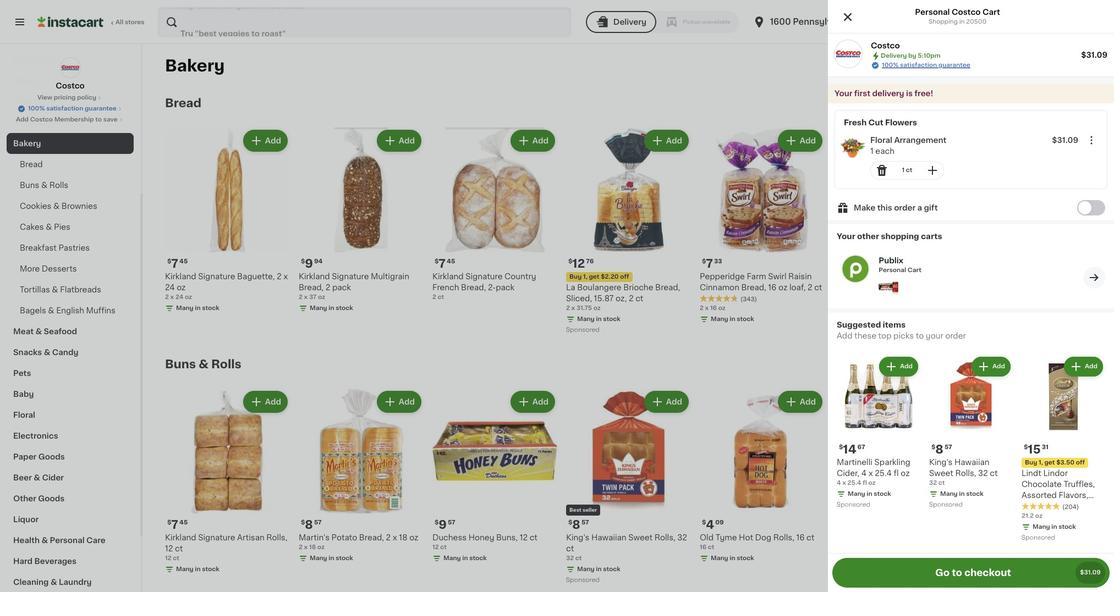 Task type: vqa. For each thing, say whether or not it's contained in the screenshot.
Rolls
yes



Task type: locate. For each thing, give the bounding box(es) containing it.
25.4 down cider,
[[848, 481, 862, 487]]

sponsored badge image for product group containing 14
[[837, 502, 871, 509]]

& inside 'link'
[[51, 579, 57, 587]]

$6.71 element
[[968, 257, 1093, 271]]

$ 14 67
[[839, 444, 866, 456]]

bread, inside pepperidge farm swirl raisin cinnamon bread, 16 oz loaf, 2 ct
[[742, 284, 767, 292]]

1 vertical spatial 18
[[309, 545, 316, 551]]

martin's inside martin's potato bread rolls, 16 ct 16 ct
[[968, 535, 999, 542]]

personal down the 'publix'
[[879, 268, 907, 274]]

fresh
[[844, 119, 867, 127]]

flowers
[[886, 119, 918, 127]]

martin's inside martin's potato bread, 2 x 18 oz 2 x 18 oz
[[299, 535, 330, 542]]

to left your
[[916, 332, 924, 340]]

100% up delivery
[[882, 62, 899, 68]]

1 vertical spatial delivery by 5:10pm
[[881, 53, 941, 59]]

stores
[[125, 19, 145, 25]]

your left the first
[[835, 90, 853, 97]]

care
[[86, 537, 105, 545]]

0 vertical spatial buns & rolls
[[20, 182, 68, 189]]

1 vertical spatial by
[[909, 53, 917, 59]]

0 horizontal spatial 20
[[834, 306, 842, 312]]

2 buns, from the left
[[919, 535, 940, 542]]

view more link for 4
[[1043, 359, 1093, 370]]

top
[[879, 332, 892, 340]]

0 horizontal spatial old
[[700, 535, 714, 542]]

signature left "artisan"
[[198, 535, 235, 542]]

view for 9
[[1043, 361, 1063, 369]]

other goods
[[13, 495, 65, 503]]

57
[[945, 445, 953, 451], [314, 520, 322, 526], [448, 520, 456, 526], [582, 520, 589, 526]]

0 vertical spatial satisfaction
[[901, 62, 938, 68]]

country
[[505, 273, 536, 281]]

2 21.2 from the top
[[1022, 514, 1034, 520]]

tyme left hamburger
[[850, 535, 871, 542]]

go to cart element
[[1084, 267, 1106, 289]]

1 horizontal spatial 24
[[176, 295, 183, 301]]

2 inside nature's own 100% whole wheat bread, 2 x 20 oz (211) 20 oz
[[888, 284, 893, 292]]

add button for pepperidge farm swirl raisin cinnamon bread, 16 oz loaf, 2 ct
[[779, 131, 822, 151]]

floral inside floral arrangement 1 each
[[871, 137, 893, 144]]

pack inside 'kirkland signature multigrain bread, 2 pack 2 x 37 oz'
[[332, 284, 351, 292]]

add button for old tyme hot dog rolls, 16 ct
[[779, 392, 822, 412]]

make this order a gift
[[854, 204, 938, 212]]

buns, right hamburger
[[919, 535, 940, 542]]

21.2 up the '21.2 oz'
[[1022, 503, 1037, 511]]

100% satisfaction guarantee inside button
[[28, 106, 117, 112]]

$ 7 45 up kirkland signature baguette, 2 x 24 oz 2 x 24 oz
[[167, 258, 188, 270]]

21.2
[[1022, 503, 1037, 511], [1022, 514, 1034, 520]]

0 horizontal spatial bread link
[[7, 154, 134, 175]]

instacart logo image
[[37, 15, 103, 29]]

1 vertical spatial king's hawaiian sweet rolls, 32 ct 32 ct
[[566, 535, 687, 562]]

health & personal care link
[[7, 531, 134, 552]]

old down $ 4 09
[[700, 535, 714, 542]]

costco logo image
[[60, 57, 81, 78]]

9 for duchess honey buns, 12 ct
[[439, 520, 447, 531]]

tyme inside old tyme hot dog rolls, 16 ct 16 ct
[[716, 535, 737, 542]]

cart inside publix personal cart
[[908, 268, 922, 274]]

1 tyme from the left
[[716, 535, 737, 542]]

1 horizontal spatial king's
[[930, 459, 953, 467]]

& for the meat & seafood link
[[35, 328, 42, 336]]

2 vertical spatial 100%
[[888, 273, 909, 281]]

your for your other shopping carts
[[837, 233, 856, 241]]

1600
[[770, 18, 791, 26]]

tyme inside old tyme hamburger buns, 16 x 36 oz 16 x 36 oz
[[850, 535, 871, 542]]

king's right the sparkling
[[930, 459, 953, 467]]

1 horizontal spatial 9
[[439, 520, 447, 531]]

5:10pm up 100% satisfaction guarantee link
[[918, 53, 941, 59]]

0 vertical spatial fl
[[894, 470, 899, 478]]

2 horizontal spatial to
[[952, 569, 963, 578]]

1 horizontal spatial bakery
[[165, 58, 225, 74]]

1 horizontal spatial fl
[[894, 470, 899, 478]]

1 horizontal spatial delivery by 5:10pm
[[962, 18, 1043, 26]]

& for bagels & english muffins 'link'
[[48, 307, 54, 315]]

7 for pepperidge farm swirl raisin cinnamon bread, 16 oz loaf, 2 ct
[[706, 258, 713, 270]]

other
[[13, 495, 36, 503]]

4 inside item carousel region
[[706, 520, 715, 531]]

add costco membership to save link
[[16, 116, 124, 124]]

100% down the 'publix'
[[888, 273, 909, 281]]

signature for artisan
[[198, 535, 235, 542]]

1 horizontal spatial pack
[[496, 284, 515, 292]]

signature for country
[[466, 273, 503, 281]]

100% satisfaction guarantee up free!
[[882, 62, 971, 68]]

tortillas & flatbreads
[[20, 286, 101, 294]]

0 vertical spatial king's hawaiian sweet rolls, 32 ct 32 ct
[[930, 459, 998, 487]]

view
[[37, 95, 52, 101], [1043, 100, 1063, 107], [1043, 361, 1063, 369]]

buns, right honey
[[497, 535, 518, 542]]

& for cakes & pies 'link'
[[46, 223, 52, 231]]

1 vertical spatial cart
[[908, 268, 922, 274]]

floral up each
[[871, 137, 893, 144]]

7 for kirkland signature artisan rolls, 12 ct
[[171, 520, 178, 531]]

view pricing policy
[[37, 95, 96, 101]]

get up lindor
[[1045, 460, 1056, 466]]

get
[[589, 274, 600, 280], [1045, 460, 1056, 466]]

buy up lindt
[[1026, 460, 1038, 466]]

1 potato from the left
[[332, 535, 357, 542]]

rolls, inside old tyme hot dog rolls, 16 ct 16 ct
[[774, 535, 795, 542]]

1 buns, from the left
[[497, 535, 518, 542]]

2 horizontal spatial bread
[[1028, 535, 1051, 542]]

duchess honey buns, 12 ct 12 ct
[[433, 535, 538, 551]]

0 horizontal spatial hawaiian
[[592, 535, 627, 542]]

16 inside pepperidge farm swirl raisin cinnamon bread, 16 oz loaf, 2 ct
[[769, 284, 777, 292]]

2 inside sara lee artesano bread, 2 x 20 oz
[[1067, 273, 1072, 281]]

signature up 2- at left
[[466, 273, 503, 281]]

0 vertical spatial beverages
[[13, 56, 55, 64]]

2 tyme from the left
[[850, 535, 871, 542]]

$ inside $ 14 67
[[839, 445, 844, 451]]

21.2 inside "lindt lindor chocolate truffles, assorted flavors, 21.2 oz"
[[1022, 503, 1037, 511]]

18
[[399, 535, 408, 542], [309, 545, 316, 551]]

swirl
[[769, 273, 787, 281]]

4 left the 09
[[706, 520, 715, 531]]

2 item carousel region from the top
[[165, 385, 1108, 591]]

2 vertical spatial 4
[[706, 520, 715, 531]]

item carousel region for buns & rolls
[[165, 385, 1108, 591]]

0 horizontal spatial pack
[[332, 284, 351, 292]]

delivery by 5:10pm link
[[944, 15, 1043, 29]]

beverages link
[[7, 50, 134, 70]]

8 for 7
[[305, 520, 313, 531]]

french
[[433, 284, 459, 292]]

liquor
[[13, 516, 39, 524]]

45
[[179, 259, 188, 265], [447, 259, 455, 265], [179, 520, 188, 526]]

0 horizontal spatial by
[[909, 53, 917, 59]]

0 vertical spatial more
[[1064, 100, 1085, 107]]

cart inside personal costco cart shopping in 20500
[[983, 8, 1001, 16]]

meat & seafood link
[[7, 321, 134, 342]]

rolls, inside martin's potato bread rolls, 16 ct 16 ct
[[1053, 535, 1074, 542]]

1 horizontal spatial $ 8 57
[[569, 520, 589, 531]]

1, inside item carousel region
[[583, 274, 588, 280]]

2 old from the left
[[834, 535, 848, 542]]

1 vertical spatial view more
[[1043, 361, 1085, 369]]

goods down cider
[[38, 495, 65, 503]]

product group containing 6
[[834, 128, 959, 326]]

0 vertical spatial delivery by 5:10pm
[[962, 18, 1043, 26]]

1 vertical spatial 1
[[902, 167, 905, 173]]

& for beer & cider link
[[34, 475, 40, 482]]

kirkland inside kirkland signature country french bread, 2-pack 2 ct
[[433, 273, 464, 281]]

bread, inside 'kirkland signature multigrain bread, 2 pack 2 x 37 oz'
[[299, 284, 324, 292]]

100% inside button
[[28, 106, 45, 112]]

old for 16
[[700, 535, 714, 542]]

own
[[868, 273, 886, 281]]

0 horizontal spatial 4
[[706, 520, 715, 531]]

$ 6 83
[[836, 258, 857, 270]]

tyme for hamburger
[[850, 535, 871, 542]]

1 horizontal spatial by
[[999, 18, 1010, 26]]

0 vertical spatial buns & rolls link
[[7, 175, 134, 196]]

pack inside kirkland signature country french bread, 2-pack 2 ct
[[496, 284, 515, 292]]

guarantee up save
[[85, 106, 117, 112]]

0 vertical spatial item carousel region
[[165, 123, 1108, 341]]

cart down shopping
[[908, 268, 922, 274]]

to left save
[[95, 117, 102, 123]]

kirkland inside 'kirkland signature artisan rolls, 12 ct 12 ct'
[[165, 535, 196, 542]]

2 view more link from the top
[[1043, 359, 1093, 370]]

1 vertical spatial order
[[946, 332, 967, 340]]

brownies
[[62, 203, 97, 210]]

goods up cider
[[38, 454, 65, 461]]

45 for bread
[[179, 259, 188, 265]]

cakes
[[20, 223, 44, 231]]

1 21.2 from the top
[[1022, 503, 1037, 511]]

4 down martinelli
[[862, 470, 867, 478]]

each
[[876, 148, 895, 155]]

bakery link
[[7, 133, 134, 154]]

4 down cider,
[[837, 481, 841, 487]]

0 vertical spatial personal
[[916, 8, 950, 16]]

21.2 down assorted
[[1022, 514, 1034, 520]]

5:10pm right 20500
[[1012, 18, 1043, 26]]

$ inside $ 7 33
[[702, 259, 706, 265]]

1 inside floral arrangement 1 each
[[871, 148, 874, 155]]

1 horizontal spatial order
[[946, 332, 967, 340]]

0 horizontal spatial bakery
[[13, 140, 41, 148]]

signature inside kirkland signature baguette, 2 x 24 oz 2 x 24 oz
[[198, 273, 235, 281]]

0 horizontal spatial delivery by 5:10pm
[[881, 53, 941, 59]]

2 martin's from the left
[[968, 535, 999, 542]]

to right go
[[952, 569, 963, 578]]

cart up 20500
[[983, 8, 1001, 16]]

gift
[[924, 204, 938, 212]]

personal inside publix personal cart
[[879, 268, 907, 274]]

buns, inside duchess honey buns, 12 ct 12 ct
[[497, 535, 518, 542]]

cider
[[42, 475, 64, 482]]

1 horizontal spatial to
[[916, 332, 924, 340]]

0 vertical spatial 100%
[[882, 62, 899, 68]]

0 vertical spatial guarantee
[[939, 62, 971, 68]]

1 vertical spatial 100% satisfaction guarantee
[[28, 106, 117, 112]]

order left 'a'
[[895, 204, 916, 212]]

57 inside $ 9 57
[[448, 520, 456, 526]]

tyme for hot
[[716, 535, 737, 542]]

33
[[715, 259, 723, 265]]

product group
[[165, 128, 290, 315], [299, 128, 424, 315], [433, 128, 558, 302], [566, 128, 691, 336], [700, 128, 825, 326], [834, 128, 959, 326], [968, 128, 1093, 315], [837, 355, 921, 511], [930, 355, 1013, 511], [1022, 355, 1106, 544], [165, 389, 290, 577], [299, 389, 424, 566], [433, 389, 558, 566], [566, 389, 691, 587], [700, 389, 825, 566], [834, 389, 959, 577], [968, 389, 1093, 577]]

1 horizontal spatial sweet
[[930, 470, 954, 478]]

1 horizontal spatial hawaiian
[[955, 459, 990, 467]]

personal down liquor link
[[50, 537, 85, 545]]

9 for kirkland signature multigrain bread, 2 pack
[[305, 258, 313, 270]]

1 horizontal spatial personal
[[879, 268, 907, 274]]

kirkland inside kirkland signature baguette, 2 x 24 oz 2 x 24 oz
[[165, 273, 196, 281]]

beverages down produce
[[13, 56, 55, 64]]

1 item carousel region from the top
[[165, 123, 1108, 341]]

desserts
[[42, 265, 77, 273]]

meat
[[13, 328, 34, 336]]

kirkland for pack
[[299, 273, 330, 281]]

$ 7 45 up 'kirkland signature artisan rolls, 12 ct 12 ct'
[[167, 520, 188, 531]]

old inside old tyme hamburger buns, 16 x 36 oz 16 x 36 oz
[[834, 535, 848, 542]]

coca cola zero sugar caffeine free soda soft drink image
[[879, 277, 899, 297]]

0 horizontal spatial tyme
[[716, 535, 737, 542]]

0 vertical spatial bakery
[[165, 58, 225, 74]]

costco up 20500
[[952, 8, 981, 16]]

signature left multigrain on the left
[[332, 273, 369, 281]]

1 vertical spatial 24
[[176, 295, 183, 301]]

rolls
[[49, 182, 68, 189], [211, 359, 242, 370]]

hard
[[13, 558, 33, 566]]

$ inside $ 9 94
[[301, 259, 305, 265]]

king's down best
[[566, 535, 590, 542]]

1, down the $ 15 31 in the bottom right of the page
[[1039, 460, 1044, 466]]

1 vertical spatial hawaiian
[[592, 535, 627, 542]]

kirkland
[[165, 273, 196, 281], [299, 273, 330, 281], [433, 273, 464, 281], [165, 535, 196, 542]]

0 vertical spatial view more
[[1043, 100, 1085, 107]]

signature left baguette,
[[198, 273, 235, 281]]

1 left each
[[871, 148, 874, 155]]

personal up shopping
[[916, 8, 950, 16]]

bread, inside sara lee artesano bread, 2 x 20 oz
[[1040, 273, 1065, 281]]

old for oz
[[834, 535, 848, 542]]

signature for multigrain
[[332, 273, 369, 281]]

bread, inside kirkland signature country french bread, 2-pack 2 ct
[[461, 284, 486, 292]]

by right 20500
[[999, 18, 1010, 26]]

cakes & pies
[[20, 223, 70, 231]]

1 horizontal spatial buns
[[165, 359, 196, 370]]

potato inside martin's potato bread, 2 x 18 oz 2 x 18 oz
[[332, 535, 357, 542]]

rolls, inside 'kirkland signature artisan rolls, 12 ct 12 ct'
[[267, 535, 288, 542]]

1 horizontal spatial delivery
[[881, 53, 907, 59]]

0 vertical spatial off
[[621, 274, 630, 280]]

pack
[[332, 284, 351, 292], [496, 284, 515, 292]]

2 horizontal spatial 20
[[1080, 273, 1090, 281]]

2 goods from the top
[[38, 495, 65, 503]]

45 up 'kirkland signature artisan rolls, 12 ct 12 ct'
[[179, 520, 188, 526]]

oz inside 'kirkland signature multigrain bread, 2 pack 2 x 37 oz'
[[318, 295, 325, 301]]

buy up la on the right top
[[570, 274, 582, 280]]

45 for buns & rolls
[[179, 520, 188, 526]]

9 left 94
[[305, 258, 313, 270]]

beverages up "cleaning & laundry"
[[34, 558, 77, 566]]

$ inside the $ 15 31
[[1024, 445, 1028, 451]]

8
[[936, 444, 944, 456], [305, 520, 313, 531], [573, 520, 581, 531]]

off right $2.20
[[621, 274, 630, 280]]

0 horizontal spatial personal
[[50, 537, 85, 545]]

get up boulangere
[[589, 274, 600, 280]]

bread, inside la boulangere brioche bread, sliced, 15.87 oz, 2 ct 2 x 31.75 oz
[[656, 284, 681, 292]]

1 vertical spatial sweet
[[629, 535, 653, 542]]

fl down the sparkling
[[894, 470, 899, 478]]

costco down avenue
[[871, 42, 900, 50]]

25.4 down the sparkling
[[875, 470, 892, 478]]

potato inside martin's potato bread rolls, 16 ct 16 ct
[[1001, 535, 1026, 542]]

1 view more from the top
[[1043, 100, 1085, 107]]

whole
[[911, 273, 935, 281]]

floral down baby
[[13, 412, 35, 419]]

1
[[871, 148, 874, 155], [902, 167, 905, 173]]

best
[[570, 508, 582, 513]]

& for the snacks & candy link
[[44, 349, 50, 357]]

cinnamon
[[700, 284, 740, 292]]

guarantee inside button
[[85, 106, 117, 112]]

satisfaction down the pricing
[[46, 106, 83, 112]]

$ inside $ 9 57
[[435, 520, 439, 526]]

satisfaction up free!
[[901, 62, 938, 68]]

$ 4 09
[[702, 520, 724, 531]]

x inside nature's own 100% whole wheat bread, 2 x 20 oz (211) 20 oz
[[895, 284, 899, 292]]

2 pack from the left
[[496, 284, 515, 292]]

$ 8 57 for 7
[[301, 520, 322, 531]]

costco
[[952, 8, 981, 16], [871, 42, 900, 50], [56, 82, 85, 90], [30, 117, 53, 123]]

add button for kirkland signature country french bread, 2-pack
[[512, 131, 554, 151]]

2 potato from the left
[[1001, 535, 1026, 542]]

1 horizontal spatial buy
[[1026, 460, 1038, 466]]

1 pack from the left
[[332, 284, 351, 292]]

100% up household
[[28, 106, 45, 112]]

satisfaction inside button
[[46, 106, 83, 112]]

0 vertical spatial buns
[[20, 182, 39, 189]]

0 horizontal spatial cart
[[908, 268, 922, 274]]

2 view more from the top
[[1043, 361, 1085, 369]]

100% satisfaction guarantee
[[882, 62, 971, 68], [28, 106, 117, 112]]

tyme
[[716, 535, 737, 542], [850, 535, 871, 542]]

$8.57 element
[[968, 519, 1093, 533]]

1 horizontal spatial buns & rolls
[[165, 359, 242, 370]]

1 vertical spatial satisfaction
[[46, 106, 83, 112]]

100% satisfaction guarantee link
[[882, 61, 971, 70]]

0 vertical spatial to
[[95, 117, 102, 123]]

& for tortillas & flatbreads link
[[52, 286, 58, 294]]

your for your first delivery is free!
[[835, 90, 853, 97]]

1 goods from the top
[[38, 454, 65, 461]]

shopping
[[881, 233, 920, 241]]

None search field
[[157, 7, 572, 37]]

go to cart image
[[1088, 271, 1101, 284]]

45 up french
[[447, 259, 455, 265]]

potato for bread
[[1001, 535, 1026, 542]]

floral inside floral link
[[13, 412, 35, 419]]

& for left buns & rolls link
[[41, 182, 47, 189]]

your left other at the top of the page
[[837, 233, 856, 241]]

1, down $ 12 76
[[583, 274, 588, 280]]

&
[[41, 182, 47, 189], [53, 203, 60, 210], [46, 223, 52, 231], [52, 286, 58, 294], [48, 307, 54, 315], [35, 328, 42, 336], [44, 349, 50, 357], [199, 359, 209, 370], [34, 475, 40, 482], [41, 537, 48, 545], [51, 579, 57, 587]]

kirkland for 24
[[165, 273, 196, 281]]

sara
[[968, 273, 985, 281]]

kirkland inside 'kirkland signature multigrain bread, 2 pack 2 x 37 oz'
[[299, 273, 330, 281]]

0 vertical spatial by
[[999, 18, 1010, 26]]

0 horizontal spatial 1,
[[583, 274, 588, 280]]

liquor link
[[7, 510, 134, 531]]

signature inside 'kirkland signature artisan rolls, 12 ct 12 ct'
[[198, 535, 235, 542]]

guarantee down shopping
[[939, 62, 971, 68]]

produce link
[[7, 29, 134, 50]]

0 vertical spatial bread
[[165, 97, 202, 109]]

artisan
[[237, 535, 265, 542]]

0 horizontal spatial 1
[[871, 148, 874, 155]]

oz inside sara lee artesano bread, 2 x 20 oz
[[968, 284, 977, 292]]

off right $3.50
[[1077, 460, 1086, 466]]

old inside old tyme hot dog rolls, 16 ct 16 ct
[[700, 535, 714, 542]]

bread, inside martin's potato bread, 2 x 18 oz 2 x 18 oz
[[359, 535, 384, 542]]

martinelli sparkling cider, 4 x 25.4 fl oz 4 x 25.4 fl oz
[[837, 459, 911, 487]]

northwest
[[886, 18, 931, 26]]

by
[[999, 18, 1010, 26], [909, 53, 917, 59]]

0 vertical spatial 21.2
[[1022, 503, 1037, 511]]

100% inside nature's own 100% whole wheat bread, 2 x 20 oz (211) 20 oz
[[888, 273, 909, 281]]

stock
[[202, 306, 220, 312], [336, 306, 353, 312], [1005, 306, 1022, 312], [603, 317, 621, 323], [737, 317, 755, 323], [871, 317, 888, 323], [874, 492, 892, 498], [967, 492, 984, 498], [1059, 525, 1077, 531], [336, 556, 353, 562], [470, 556, 487, 562], [737, 556, 755, 562], [202, 567, 220, 573], [603, 567, 621, 573], [1005, 567, 1022, 573]]

1 horizontal spatial guarantee
[[939, 62, 971, 68]]

1 vertical spatial 1,
[[1039, 460, 1044, 466]]

more desserts link
[[7, 259, 134, 280]]

7 for kirkland signature country french bread, 2-pack
[[439, 258, 446, 270]]

floral arrangement 1 each
[[871, 137, 947, 155]]

1 vertical spatial 100%
[[28, 106, 45, 112]]

1 horizontal spatial 20
[[901, 284, 911, 292]]

100% satisfaction guarantee down view pricing policy link
[[28, 106, 117, 112]]

fl down martinelli
[[863, 481, 867, 487]]

2 horizontal spatial $ 8 57
[[932, 444, 953, 456]]

buns & rolls inside buns & rolls link
[[20, 182, 68, 189]]

product group
[[836, 130, 1108, 184]]

9
[[305, 258, 313, 270], [439, 520, 447, 531]]

pricing
[[54, 95, 76, 101]]

100% satisfaction guarantee button
[[17, 102, 123, 113]]

off for 12
[[621, 274, 630, 280]]

sponsored badge image
[[566, 327, 600, 334], [837, 502, 871, 509], [930, 502, 963, 509], [1022, 535, 1056, 542], [566, 578, 600, 584]]

1 vertical spatial beverages
[[34, 558, 77, 566]]

1 vertical spatial fl
[[863, 481, 867, 487]]

45 up kirkland signature baguette, 2 x 24 oz 2 x 24 oz
[[179, 259, 188, 265]]

old left hamburger
[[834, 535, 848, 542]]

king's
[[930, 459, 953, 467], [566, 535, 590, 542]]

0 horizontal spatial buns & rolls
[[20, 182, 68, 189]]

breakfast pastries link
[[7, 238, 134, 259]]

signature inside kirkland signature country french bread, 2-pack 2 ct
[[466, 273, 503, 281]]

1 horizontal spatial tyme
[[850, 535, 871, 542]]

0 horizontal spatial get
[[589, 274, 600, 280]]

1 view more link from the top
[[1043, 98, 1093, 109]]

add button for martin's potato bread rolls, 16 ct
[[1047, 392, 1089, 412]]

fresh cut flowers
[[844, 119, 918, 127]]

4
[[862, 470, 867, 478], [837, 481, 841, 487], [706, 520, 715, 531]]

tyme down the 09
[[716, 535, 737, 542]]

1 vertical spatial guarantee
[[85, 106, 117, 112]]

bread inside martin's potato bread rolls, 16 ct 16 ct
[[1028, 535, 1051, 542]]

0 vertical spatial 25.4
[[875, 470, 892, 478]]

order right your
[[946, 332, 967, 340]]

add button for kirkland signature artisan rolls, 12 ct
[[244, 392, 287, 412]]

9 up duchess
[[439, 520, 447, 531]]

increment quantity of floral arrangement image
[[926, 164, 940, 177]]

buns & rolls
[[20, 182, 68, 189], [165, 359, 242, 370]]

ct inside kirkland signature country french bread, 2-pack 2 ct
[[438, 295, 444, 301]]

off inside item carousel region
[[621, 274, 630, 280]]

0 vertical spatial goods
[[38, 454, 65, 461]]

1 old from the left
[[700, 535, 714, 542]]

in inside personal costco cart shopping in 20500
[[960, 19, 965, 25]]

none field inside product group
[[1083, 132, 1101, 149]]

1 martin's from the left
[[299, 535, 330, 542]]

seller
[[583, 508, 597, 513]]

$ inside $ 4 09
[[702, 520, 706, 526]]

0 vertical spatial 36
[[834, 546, 844, 553]]

1 right remove floral arrangement image
[[902, 167, 905, 173]]

martin's for martin's potato bread rolls, 16 ct
[[968, 535, 999, 542]]

signature inside 'kirkland signature multigrain bread, 2 pack 2 x 37 oz'
[[332, 273, 369, 281]]

item carousel region
[[165, 123, 1108, 341], [165, 385, 1108, 591]]

get for 15
[[1045, 460, 1056, 466]]

king's inside item carousel region
[[566, 535, 590, 542]]

muffins
[[86, 307, 116, 315]]

save
[[103, 117, 118, 123]]

1 horizontal spatial potato
[[1001, 535, 1026, 542]]

0 vertical spatial 4
[[862, 470, 867, 478]]

by up 100% satisfaction guarantee link
[[909, 53, 917, 59]]

20
[[1080, 273, 1090, 281], [901, 284, 911, 292], [834, 306, 842, 312]]

None field
[[1083, 132, 1101, 149]]

kirkland for ct
[[165, 535, 196, 542]]

0 horizontal spatial $ 8 57
[[301, 520, 322, 531]]

picks
[[894, 332, 914, 340]]



Task type: describe. For each thing, give the bounding box(es) containing it.
& for cleaning & laundry 'link' on the left bottom of the page
[[51, 579, 57, 587]]

0 horizontal spatial buns
[[20, 182, 39, 189]]

pantry
[[13, 77, 39, 85]]

add button for 16 x 36 oz
[[913, 392, 956, 412]]

x inside la boulangere brioche bread, sliced, 15.87 oz, 2 ct 2 x 31.75 oz
[[572, 306, 575, 312]]

add inside suggested items add these top picks to your order
[[837, 332, 853, 340]]

costco image
[[835, 40, 863, 68]]

shopping
[[929, 19, 958, 25]]

arrangement
[[895, 137, 947, 144]]

to inside suggested items add these top picks to your order
[[916, 332, 924, 340]]

meat & seafood
[[13, 328, 77, 336]]

floral for floral arrangement 1 each
[[871, 137, 893, 144]]

your other shopping carts
[[837, 233, 943, 241]]

8 for 14
[[936, 444, 944, 456]]

martinelli
[[837, 459, 873, 467]]

king's hawaiian sweet rolls, 32 ct 32 ct inside item carousel region
[[566, 535, 687, 562]]

cakes & pies link
[[7, 217, 134, 238]]

$ 7 45 for bread
[[167, 258, 188, 270]]

hot
[[739, 535, 754, 542]]

add button for kirkland signature baguette, 2 x 24 oz
[[244, 131, 287, 151]]

this
[[878, 204, 893, 212]]

12 inside product group
[[573, 258, 585, 270]]

21.2 oz
[[1022, 514, 1043, 520]]

household link
[[7, 112, 134, 133]]

remove floral arrangement image
[[876, 164, 889, 177]]

0 vertical spatial 5:10pm
[[1012, 18, 1043, 26]]

x inside sara lee artesano bread, 2 x 20 oz
[[1074, 273, 1078, 281]]

add button for nature's own 100% whole wheat bread, 2 x 20 oz
[[913, 131, 956, 151]]

0 vertical spatial king's
[[930, 459, 953, 467]]

off for 15
[[1077, 460, 1086, 466]]

20500
[[967, 19, 987, 25]]

signature for baguette,
[[198, 273, 235, 281]]

bread, inside nature's own 100% whole wheat bread, 2 x 20 oz (211) 20 oz
[[861, 284, 886, 292]]

1 vertical spatial more
[[20, 265, 40, 273]]

product group containing 15
[[1022, 355, 1106, 544]]

beer & cider link
[[7, 468, 134, 489]]

nature's
[[834, 273, 866, 281]]

1 vertical spatial bread
[[20, 161, 43, 168]]

costco link
[[56, 57, 85, 91]]

product group containing 12
[[566, 128, 691, 336]]

delivery
[[873, 90, 905, 97]]

1, for 15
[[1039, 460, 1044, 466]]

1 vertical spatial 4
[[837, 481, 841, 487]]

2-
[[488, 284, 496, 292]]

sliced,
[[566, 295, 592, 303]]

1, for 12
[[583, 274, 588, 280]]

all stores
[[116, 19, 145, 25]]

view more link for 7
[[1043, 98, 1093, 109]]

floral arrangement button
[[871, 135, 1043, 146]]

hard beverages
[[13, 558, 77, 566]]

make
[[854, 204, 876, 212]]

costco up view pricing policy link
[[56, 82, 85, 90]]

sponsored badge image for product group containing 15
[[1022, 535, 1056, 542]]

1 vertical spatial buns & rolls
[[165, 359, 242, 370]]

$ 7 33
[[702, 258, 723, 270]]

la boulangere brioche bread, sliced, 15.87 oz, 2 ct 2 x 31.75 oz
[[566, 284, 681, 312]]

honey
[[469, 535, 495, 542]]

& for the health & personal care link on the bottom of page
[[41, 537, 48, 545]]

$ inside the $ 6 83
[[836, 259, 840, 265]]

oz inside "lindt lindor chocolate truffles, assorted flavors, 21.2 oz"
[[1039, 503, 1048, 511]]

add costco membership to save
[[16, 117, 118, 123]]

1 vertical spatial 20
[[901, 284, 911, 292]]

baby link
[[7, 384, 134, 405]]

view for 7
[[1043, 100, 1063, 107]]

martin's potato bread rolls, 16 ct 16 ct
[[968, 535, 1084, 562]]

cart for personal
[[908, 268, 922, 274]]

brioche
[[624, 284, 654, 292]]

publix personal cart
[[879, 257, 922, 274]]

suggested items add these top picks to your order
[[837, 321, 967, 340]]

other goods link
[[7, 489, 134, 510]]

1 vertical spatial bakery
[[13, 140, 41, 148]]

free!
[[915, 90, 934, 97]]

2 vertical spatial $31.09
[[1081, 570, 1101, 576]]

bagels
[[20, 307, 46, 315]]

1 horizontal spatial bread link
[[165, 97, 202, 110]]

20 inside sara lee artesano bread, 2 x 20 oz
[[1080, 273, 1090, 281]]

floral arrangement image
[[840, 135, 866, 161]]

cart for costco
[[983, 8, 1001, 16]]

1 ct
[[902, 167, 913, 173]]

snacks
[[13, 349, 42, 357]]

lindt lindor chocolate truffles, assorted flavors, 21.2 oz
[[1022, 470, 1096, 511]]

7 for kirkland signature baguette, 2 x 24 oz
[[171, 258, 178, 270]]

2 inside pepperidge farm swirl raisin cinnamon bread, 16 oz loaf, 2 ct
[[808, 284, 813, 292]]

dog
[[756, 535, 772, 542]]

add button for kirkland signature multigrain bread, 2 pack
[[378, 131, 421, 151]]

lindor
[[1044, 470, 1068, 478]]

hawaiian inside item carousel region
[[592, 535, 627, 542]]

1 horizontal spatial 18
[[399, 535, 408, 542]]

delivery button
[[586, 11, 657, 33]]

beverages inside beverages link
[[13, 56, 55, 64]]

2 x 16 oz
[[700, 306, 726, 312]]

1 horizontal spatial 36
[[847, 556, 855, 562]]

items
[[883, 321, 906, 329]]

ct inside la boulangere brioche bread, sliced, 15.87 oz, 2 ct 2 x 31.75 oz
[[636, 295, 644, 303]]

breakfast
[[20, 244, 57, 252]]

$ 7 45 for buns & rolls
[[167, 520, 188, 531]]

0 vertical spatial 100% satisfaction guarantee
[[882, 62, 971, 68]]

0 horizontal spatial 24
[[165, 284, 175, 292]]

2 vertical spatial personal
[[50, 537, 85, 545]]

bagels & english muffins link
[[7, 301, 134, 321]]

costco down frozen
[[30, 117, 53, 123]]

1 horizontal spatial satisfaction
[[901, 62, 938, 68]]

paper goods
[[13, 454, 65, 461]]

goods for other goods
[[38, 495, 65, 503]]

0 horizontal spatial to
[[95, 117, 102, 123]]

pets
[[13, 370, 31, 378]]

view more for 7
[[1043, 100, 1085, 107]]

1 vertical spatial bread link
[[7, 154, 134, 175]]

produce
[[13, 35, 47, 43]]

pennsylvania
[[793, 18, 850, 26]]

sparkling
[[875, 459, 911, 467]]

beer & cider
[[13, 475, 64, 482]]

$31.09 inside product group
[[1053, 137, 1079, 144]]

seafood
[[44, 328, 77, 336]]

kirkland signature artisan rolls, 12 ct 12 ct
[[165, 535, 288, 562]]

all stores link
[[37, 7, 145, 37]]

view more for 4
[[1043, 361, 1085, 369]]

truffles,
[[1064, 481, 1096, 489]]

$ 8 57 for 14
[[932, 444, 953, 456]]

add button for martin's potato bread, 2 x 18 oz
[[378, 392, 421, 412]]

beverages inside the hard beverages link
[[34, 558, 77, 566]]

2 horizontal spatial delivery
[[962, 18, 997, 26]]

product group containing 14
[[837, 355, 921, 511]]

lindt
[[1022, 470, 1042, 478]]

costco inside personal costco cart shopping in 20500
[[952, 8, 981, 16]]

0 horizontal spatial fl
[[863, 481, 867, 487]]

$ 15 31
[[1024, 444, 1049, 456]]

83
[[849, 259, 857, 265]]

flatbreads
[[60, 286, 101, 294]]

more for 7
[[1064, 100, 1085, 107]]

1 vertical spatial 25.4
[[848, 481, 862, 487]]

sponsored badge image for product group containing 12
[[566, 327, 600, 334]]

buns, inside old tyme hamburger buns, 16 x 36 oz 16 x 36 oz
[[919, 535, 940, 542]]

(204)
[[1063, 505, 1080, 511]]

these
[[855, 332, 877, 340]]

ct inside pepperidge farm swirl raisin cinnamon bread, 16 oz loaf, 2 ct
[[815, 284, 823, 292]]

buy for 15
[[1026, 460, 1038, 466]]

sweet inside item carousel region
[[629, 535, 653, 542]]

delivery inside "button"
[[614, 18, 647, 26]]

add button for sara lee artesano bread, 2 x 20 oz
[[1047, 131, 1089, 151]]

2 horizontal spatial 4
[[862, 470, 867, 478]]

add button for duchess honey buns, 12 ct
[[512, 392, 554, 412]]

floral for floral
[[13, 412, 35, 419]]

1 horizontal spatial 8
[[573, 520, 581, 531]]

0 horizontal spatial rolls
[[49, 182, 68, 189]]

0 horizontal spatial order
[[895, 204, 916, 212]]

$ inside $ 12 76
[[569, 259, 573, 265]]

old tyme hamburger buns, 16 x 36 oz 16 x 36 oz
[[834, 535, 957, 562]]

x inside 'kirkland signature multigrain bread, 2 pack 2 x 37 oz'
[[304, 295, 308, 301]]

2 inside kirkland signature country french bread, 2-pack 2 ct
[[433, 295, 436, 301]]

la
[[566, 284, 576, 292]]

frozen
[[13, 98, 40, 106]]

pies
[[54, 223, 70, 231]]

english
[[56, 307, 84, 315]]

0 horizontal spatial 36
[[834, 546, 844, 553]]

kirkland for 2-
[[433, 273, 464, 281]]

(343)
[[741, 297, 757, 303]]

$3.50
[[1057, 460, 1075, 466]]

oz inside pepperidge farm swirl raisin cinnamon bread, 16 oz loaf, 2 ct
[[779, 284, 788, 292]]

potato for bread,
[[332, 535, 357, 542]]

0 horizontal spatial buns & rolls link
[[7, 175, 134, 196]]

1600 pennsylvania avenue northwest
[[770, 18, 931, 26]]

all
[[116, 19, 123, 25]]

policy
[[77, 95, 96, 101]]

more for 9
[[1064, 361, 1085, 369]]

service type group
[[586, 11, 740, 33]]

martin's for martin's potato bread, 2 x 18 oz
[[299, 535, 330, 542]]

oz inside la boulangere brioche bread, sliced, 15.87 oz, 2 ct 2 x 31.75 oz
[[594, 306, 601, 312]]

other
[[858, 233, 880, 241]]

order inside suggested items add these top picks to your order
[[946, 332, 967, 340]]

& for cookies & brownies link
[[53, 203, 60, 210]]

31
[[1042, 445, 1049, 451]]

carts
[[921, 233, 943, 241]]

1 vertical spatial 5:10pm
[[918, 53, 941, 59]]

lee
[[987, 273, 1001, 281]]

buy 1, get $2.20 off
[[570, 274, 630, 280]]

breakfast pastries
[[20, 244, 90, 252]]

15
[[1028, 444, 1041, 456]]

37
[[309, 295, 317, 301]]

farm
[[747, 273, 767, 281]]

item carousel region for bread
[[165, 123, 1108, 341]]

goods for paper goods
[[38, 454, 65, 461]]

hard beverages link
[[7, 552, 134, 572]]

buy for 12
[[570, 274, 582, 280]]

old tyme hot dog rolls, 16 ct 16 ct
[[700, 535, 815, 551]]

0 vertical spatial $31.09
[[1082, 51, 1108, 59]]

$ 7 45 up french
[[435, 258, 455, 270]]

1 horizontal spatial rolls
[[211, 359, 242, 370]]

kirkland signature baguette, 2 x 24 oz 2 x 24 oz
[[165, 273, 288, 301]]

personal inside personal costco cart shopping in 20500
[[916, 8, 950, 16]]

publix
[[879, 257, 904, 265]]

1 vertical spatial buns & rolls link
[[165, 358, 242, 372]]

baguette,
[[237, 273, 275, 281]]

0 vertical spatial sweet
[[930, 470, 954, 478]]

1 horizontal spatial 25.4
[[875, 470, 892, 478]]

duchess
[[433, 535, 467, 542]]

get for 12
[[589, 274, 600, 280]]

14
[[844, 444, 857, 456]]

product group containing 4
[[700, 389, 825, 566]]



